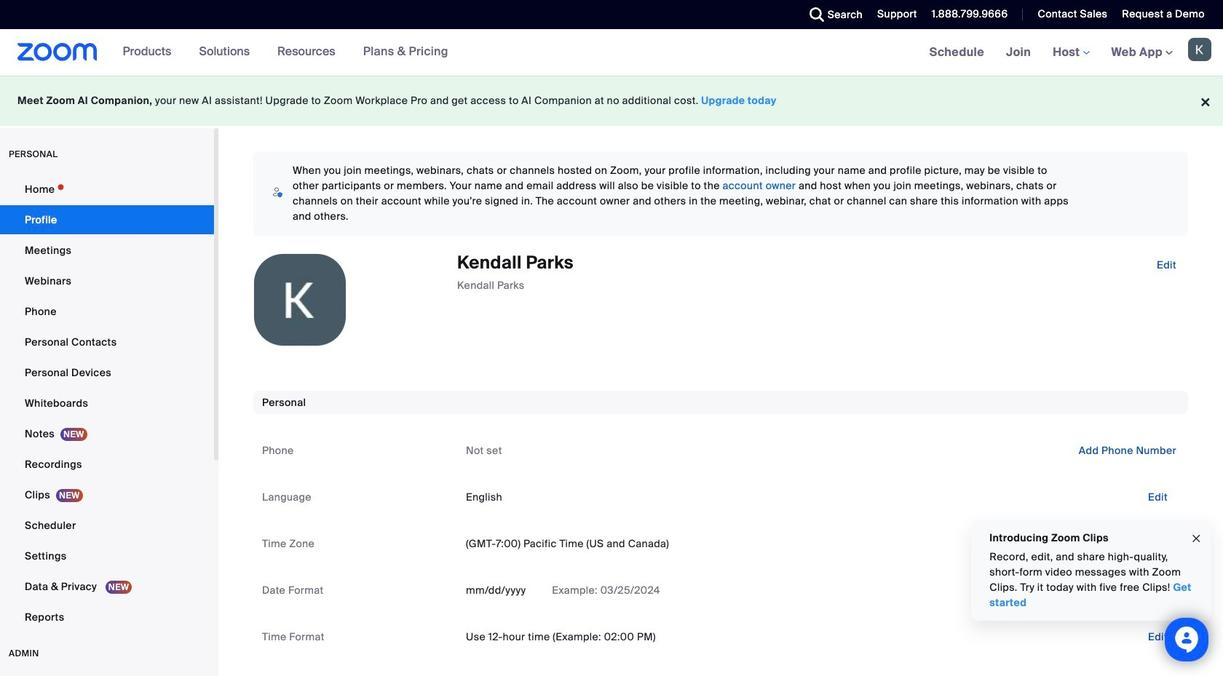 Task type: locate. For each thing, give the bounding box(es) containing it.
zoom logo image
[[17, 43, 97, 61]]

user photo image
[[254, 254, 346, 346]]

footer
[[0, 76, 1224, 126]]

meetings navigation
[[919, 29, 1224, 76]]

banner
[[0, 29, 1224, 76]]



Task type: describe. For each thing, give the bounding box(es) containing it.
edit user photo image
[[288, 294, 312, 307]]

product information navigation
[[112, 29, 460, 76]]

profile picture image
[[1189, 38, 1212, 61]]

personal menu menu
[[0, 175, 214, 634]]

close image
[[1191, 531, 1202, 547]]



Task type: vqa. For each thing, say whether or not it's contained in the screenshot.
footer
yes



